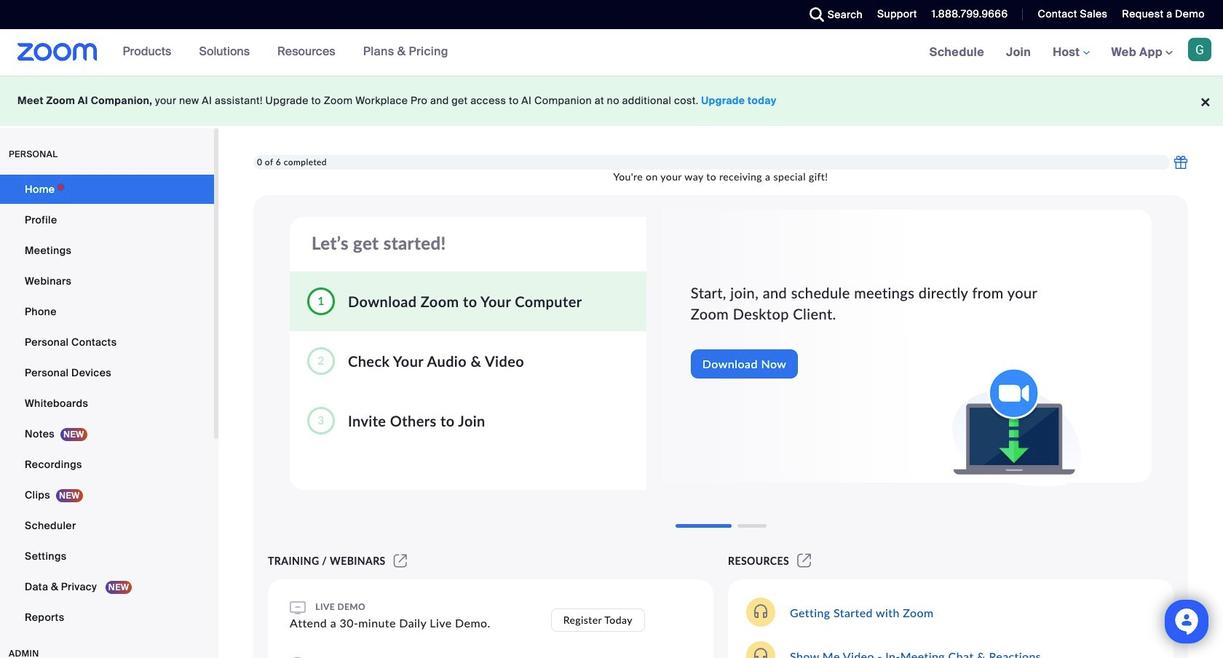 Task type: vqa. For each thing, say whether or not it's contained in the screenshot.
second WINDOW NEW IMAGE from right
yes



Task type: locate. For each thing, give the bounding box(es) containing it.
banner
[[0, 29, 1224, 76]]

footer
[[0, 76, 1224, 126]]

zoom logo image
[[17, 43, 97, 61]]

0 horizontal spatial window new image
[[392, 555, 409, 567]]

window new image
[[392, 555, 409, 567], [795, 555, 814, 567]]

2 window new image from the left
[[795, 555, 814, 567]]

1 horizontal spatial window new image
[[795, 555, 814, 567]]



Task type: describe. For each thing, give the bounding box(es) containing it.
1 window new image from the left
[[392, 555, 409, 567]]

meetings navigation
[[919, 29, 1224, 76]]

personal menu menu
[[0, 175, 214, 634]]

product information navigation
[[112, 29, 460, 76]]

profile picture image
[[1189, 38, 1212, 61]]



